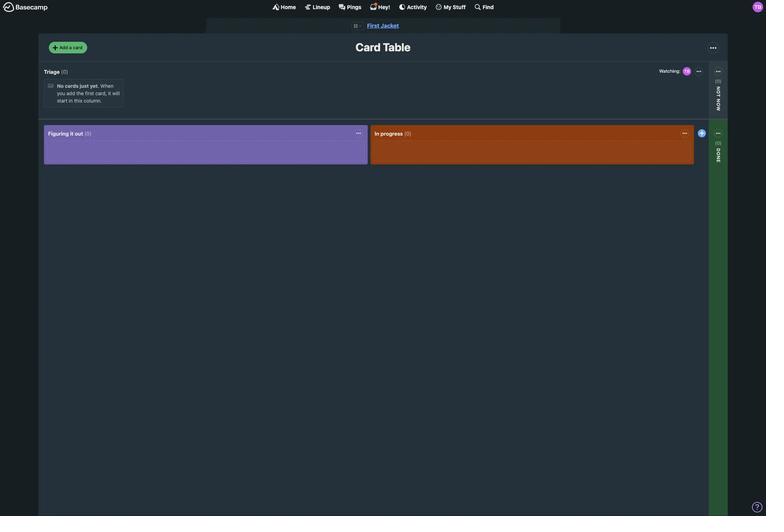 Task type: describe. For each thing, give the bounding box(es) containing it.
table
[[383, 41, 411, 54]]

0 vertical spatial watching:
[[660, 68, 681, 74]]

d
[[716, 148, 722, 152]]

cards
[[65, 83, 79, 89]]

this
[[74, 98, 82, 104]]

figuring
[[48, 130, 69, 137]]

switch accounts image
[[3, 2, 48, 13]]

activity link
[[399, 4, 427, 11]]

in progress link
[[375, 130, 403, 137]]

o for n o t n o w
[[716, 90, 722, 94]]

find
[[483, 4, 494, 10]]

add a card
[[60, 45, 82, 50]]

add
[[60, 45, 68, 50]]

my stuff button
[[436, 4, 466, 11]]

1 vertical spatial watching:
[[674, 154, 696, 160]]

main element
[[0, 0, 766, 14]]

tyler black image inside "main" element
[[753, 2, 764, 12]]

(0) right out
[[84, 130, 92, 137]]

jacket
[[381, 23, 399, 29]]

no cards just yet
[[57, 83, 98, 89]]

add a card link
[[49, 42, 87, 53]]

hey!
[[378, 4, 390, 10]]

when
[[100, 83, 114, 89]]

e
[[716, 160, 722, 163]]

add
[[66, 91, 75, 97]]

d o n e
[[716, 148, 722, 163]]

triage link
[[44, 69, 60, 75]]

home link
[[272, 4, 296, 11]]

lineup
[[313, 4, 330, 10]]

in progress (0)
[[375, 130, 412, 137]]

no
[[57, 83, 64, 89]]

pings button
[[339, 4, 362, 11]]

lineup link
[[305, 4, 330, 11]]

you
[[57, 91, 65, 97]]

first
[[85, 91, 94, 97]]

card
[[73, 45, 82, 50]]

column.
[[84, 98, 102, 104]]

(0) up the d
[[716, 140, 722, 146]]

pings
[[347, 4, 362, 10]]

.
[[98, 83, 99, 89]]

progress
[[381, 130, 403, 137]]

in
[[375, 130, 379, 137]]

triage (0)
[[44, 69, 68, 75]]

n o t n o w
[[716, 86, 722, 111]]

activity
[[407, 4, 427, 10]]

n
[[716, 86, 722, 90]]

w
[[716, 106, 722, 111]]

(0) right triage
[[61, 69, 68, 75]]



Task type: locate. For each thing, give the bounding box(es) containing it.
triage
[[44, 69, 60, 75]]

1 horizontal spatial it
[[108, 91, 111, 97]]

yet
[[90, 83, 98, 89]]

1 vertical spatial o
[[716, 103, 722, 106]]

stuff
[[453, 4, 466, 10]]

first
[[367, 23, 380, 29]]

my stuff
[[444, 4, 466, 10]]

it left will
[[108, 91, 111, 97]]

1 n from the top
[[716, 99, 722, 103]]

it inside . when you add the first card, it will start in this column.
[[108, 91, 111, 97]]

n down the d
[[716, 156, 722, 160]]

n
[[716, 99, 722, 103], [716, 156, 722, 160]]

o
[[716, 90, 722, 94], [716, 103, 722, 106], [716, 152, 722, 156]]

a
[[69, 45, 72, 50]]

(0) right progress
[[405, 130, 412, 137]]

1 horizontal spatial tyler black image
[[753, 2, 764, 12]]

0 vertical spatial tyler black image
[[753, 2, 764, 12]]

in
[[69, 98, 73, 104]]

it
[[108, 91, 111, 97], [70, 130, 73, 137]]

o for d o n e
[[716, 152, 722, 156]]

1 vertical spatial it
[[70, 130, 73, 137]]

the
[[76, 91, 84, 97]]

tyler black image
[[753, 2, 764, 12], [682, 66, 692, 76]]

1 o from the top
[[716, 90, 722, 94]]

card
[[356, 41, 381, 54]]

first jacket
[[367, 23, 399, 29]]

will
[[112, 91, 120, 97]]

figuring it out (0)
[[48, 130, 92, 137]]

1 vertical spatial n
[[716, 156, 722, 160]]

it left out
[[70, 130, 73, 137]]

o up e
[[716, 152, 722, 156]]

hey! button
[[370, 2, 390, 11]]

0 vertical spatial it
[[108, 91, 111, 97]]

my
[[444, 4, 452, 10]]

card table
[[356, 41, 411, 54]]

None submit
[[672, 101, 721, 109], [672, 163, 721, 171], [672, 101, 721, 109], [672, 163, 721, 171]]

start
[[57, 98, 67, 104]]

out
[[75, 130, 83, 137]]

figuring it out link
[[48, 130, 83, 137]]

(0)
[[61, 69, 68, 75], [716, 78, 722, 84], [84, 130, 92, 137], [405, 130, 412, 137], [716, 140, 722, 146]]

3 o from the top
[[716, 152, 722, 156]]

0 vertical spatial n
[[716, 99, 722, 103]]

find button
[[474, 4, 494, 11]]

home
[[281, 4, 296, 10]]

. when you add the first card, it will start in this column.
[[57, 83, 120, 104]]

2 o from the top
[[716, 103, 722, 106]]

0 vertical spatial o
[[716, 90, 722, 94]]

watching:
[[660, 68, 681, 74], [674, 154, 696, 160]]

2 n from the top
[[716, 156, 722, 160]]

o down t on the right top of page
[[716, 103, 722, 106]]

card,
[[95, 91, 107, 97]]

2 vertical spatial o
[[716, 152, 722, 156]]

first jacket link
[[367, 23, 399, 29]]

0 horizontal spatial it
[[70, 130, 73, 137]]

(0) up the n on the top of page
[[716, 78, 722, 84]]

0 horizontal spatial tyler black image
[[682, 66, 692, 76]]

just
[[80, 83, 89, 89]]

n down t on the right top of page
[[716, 99, 722, 103]]

o up "w"
[[716, 90, 722, 94]]

1 vertical spatial tyler black image
[[682, 66, 692, 76]]

t
[[716, 94, 722, 97]]



Task type: vqa. For each thing, say whether or not it's contained in the screenshot.
My
yes



